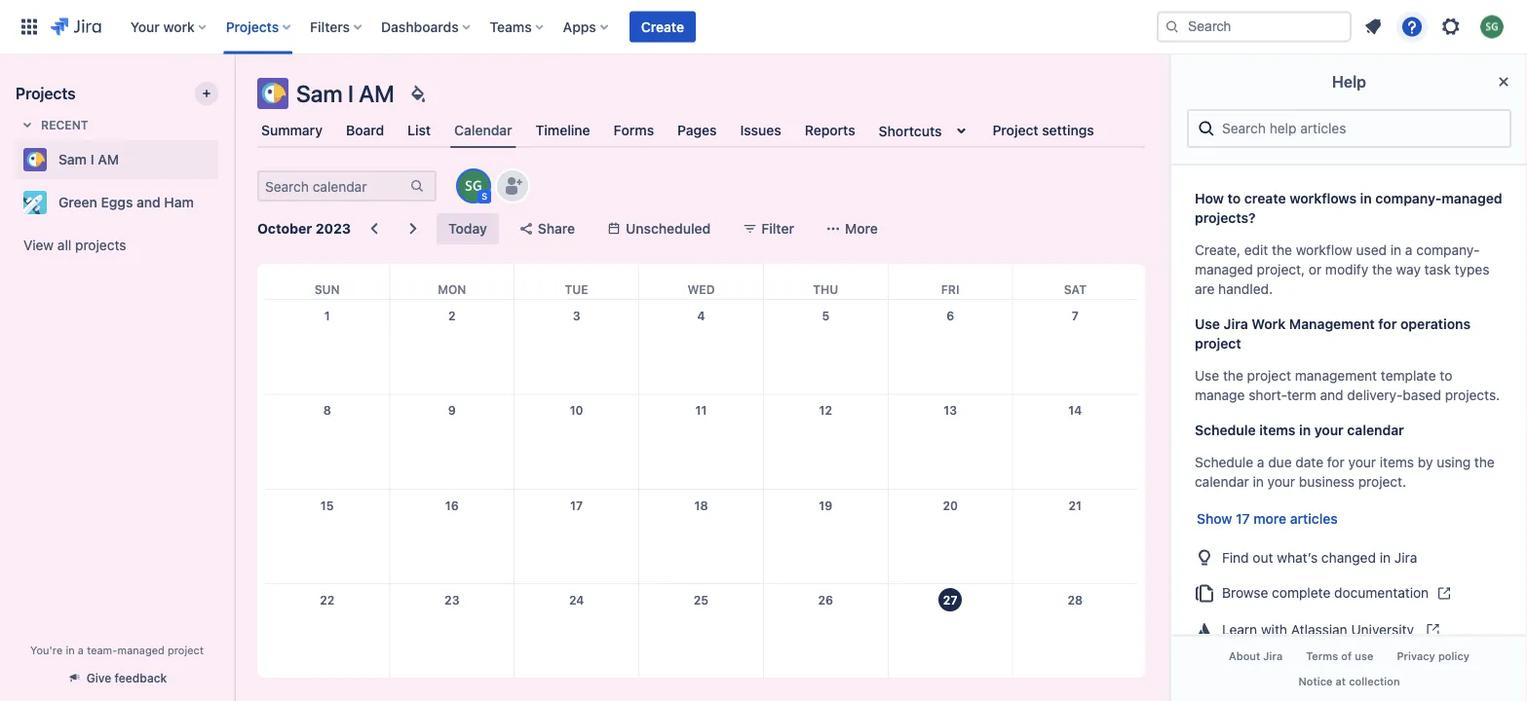 Task type: vqa. For each thing, say whether or not it's contained in the screenshot.
the left Items
yes



Task type: locate. For each thing, give the bounding box(es) containing it.
sam down recent
[[58, 152, 87, 168]]

your
[[130, 19, 160, 35]]

terms
[[1306, 651, 1339, 664]]

to up projects?
[[1228, 191, 1241, 207]]

the up project,
[[1272, 242, 1293, 258]]

projects up collapse recent projects image
[[16, 84, 76, 103]]

am inside 'sam i am' link
[[98, 152, 119, 168]]

1 horizontal spatial i
[[348, 80, 354, 107]]

terms of use link
[[1295, 645, 1386, 670]]

18
[[695, 499, 708, 513]]

for left "operations"
[[1379, 316, 1397, 332]]

9
[[448, 404, 456, 418]]

0 vertical spatial project
[[1195, 336, 1242, 352]]

0 horizontal spatial a
[[78, 644, 84, 657]]

in up way
[[1391, 242, 1402, 258]]

to up based
[[1440, 368, 1453, 384]]

i up green
[[90, 152, 94, 168]]

wed link
[[684, 264, 719, 299]]

settings image
[[1440, 15, 1463, 39]]

sam up summary
[[296, 80, 343, 107]]

grid
[[265, 264, 1138, 702]]

give feedback
[[86, 672, 167, 686]]

green eggs and ham
[[58, 194, 194, 211]]

1 vertical spatial and
[[1320, 387, 1344, 404]]

a left due at the bottom of the page
[[1257, 455, 1265, 471]]

1 vertical spatial to
[[1440, 368, 1453, 384]]

ham
[[164, 194, 194, 211]]

privacy
[[1397, 651, 1436, 664]]

calendar down the 'delivery-' at bottom right
[[1348, 423, 1405, 439]]

a inside schedule a due date for your items by using the calendar in your business project.
[[1257, 455, 1265, 471]]

1 vertical spatial a
[[1257, 455, 1265, 471]]

search image
[[1165, 19, 1180, 35]]

jira
[[1224, 316, 1248, 332], [1395, 550, 1418, 566], [1264, 651, 1283, 664]]

project.
[[1359, 474, 1407, 490]]

1 horizontal spatial sam
[[296, 80, 343, 107]]

the up manage
[[1223, 368, 1244, 384]]

and down "management"
[[1320, 387, 1344, 404]]

template
[[1381, 368, 1436, 384]]

mon
[[438, 283, 466, 296]]

in up show 17 more articles
[[1253, 474, 1264, 490]]

1 horizontal spatial project
[[1195, 336, 1242, 352]]

1 vertical spatial sam
[[58, 152, 87, 168]]

issues link
[[737, 113, 785, 148]]

0 horizontal spatial and
[[137, 194, 161, 211]]

handled.
[[1219, 281, 1273, 297]]

use inside use jira work management for operations project
[[1195, 316, 1220, 332]]

1 schedule from the top
[[1195, 423, 1256, 439]]

0 vertical spatial calendar
[[1348, 423, 1405, 439]]

delivery-
[[1348, 387, 1403, 404]]

17 down 10 link
[[570, 499, 583, 513]]

items up project.
[[1380, 455, 1414, 471]]

0 horizontal spatial am
[[98, 152, 119, 168]]

row containing 15
[[265, 490, 1138, 584]]

1 horizontal spatial a
[[1257, 455, 1265, 471]]

use
[[1195, 316, 1220, 332], [1195, 368, 1220, 384]]

row containing 22
[[265, 584, 1138, 679]]

a up way
[[1406, 242, 1413, 258]]

show 17 more articles button
[[1187, 508, 1348, 531]]

1 vertical spatial sam i am
[[58, 152, 119, 168]]

workflows
[[1290, 191, 1357, 207]]

projects
[[226, 19, 279, 35], [16, 84, 76, 103]]

0 horizontal spatial project
[[168, 644, 204, 657]]

in
[[1360, 191, 1372, 207], [1391, 242, 1402, 258], [1299, 423, 1311, 439], [1253, 474, 1264, 490], [1380, 550, 1391, 566], [66, 644, 75, 657]]

0 vertical spatial to
[[1228, 191, 1241, 207]]

jira image
[[51, 15, 101, 39], [51, 15, 101, 39]]

3 row from the top
[[265, 395, 1138, 490]]

1 vertical spatial items
[[1380, 455, 1414, 471]]

in right "workflows"
[[1360, 191, 1372, 207]]

0 horizontal spatial to
[[1228, 191, 1241, 207]]

1 horizontal spatial am
[[359, 80, 394, 107]]

1 vertical spatial am
[[98, 152, 119, 168]]

1 horizontal spatial to
[[1440, 368, 1453, 384]]

am up green eggs and ham link
[[98, 152, 119, 168]]

project up manage
[[1195, 336, 1242, 352]]

more
[[1254, 511, 1287, 527]]

row containing 1
[[265, 300, 1138, 395]]

tue link
[[561, 264, 592, 299]]

2 horizontal spatial jira
[[1395, 550, 1418, 566]]

17 left more
[[1236, 511, 1250, 527]]

2 row from the top
[[265, 300, 1138, 395]]

0 vertical spatial am
[[359, 80, 394, 107]]

project inside use jira work management for operations project
[[1195, 336, 1242, 352]]

your down due at the bottom of the page
[[1268, 474, 1296, 490]]

summary
[[261, 122, 323, 138]]

0 horizontal spatial your
[[1268, 474, 1296, 490]]

Search help articles field
[[1217, 111, 1502, 146]]

jira for use jira work management for operations project
[[1224, 316, 1248, 332]]

0 horizontal spatial jira
[[1224, 316, 1248, 332]]

1 link
[[312, 300, 343, 331]]

1 vertical spatial jira
[[1395, 550, 1418, 566]]

privacy policy
[[1397, 651, 1470, 664]]

jira inside use jira work management for operations project
[[1224, 316, 1248, 332]]

wed
[[688, 283, 715, 296]]

1 use from the top
[[1195, 316, 1220, 332]]

24 link
[[561, 585, 592, 616]]

sam i am up board
[[296, 80, 394, 107]]

1 horizontal spatial jira
[[1264, 651, 1283, 664]]

0 vertical spatial i
[[348, 80, 354, 107]]

calendar up show
[[1195, 474, 1249, 490]]

create
[[641, 19, 684, 35]]

use up manage
[[1195, 368, 1220, 384]]

1 vertical spatial your
[[1349, 455, 1376, 471]]

tab list
[[246, 113, 1157, 148]]

17 link
[[561, 490, 592, 521]]

use inside use the project management template to manage short-term and delivery-based projects.
[[1195, 368, 1220, 384]]

your up project.
[[1349, 455, 1376, 471]]

collapse recent projects image
[[16, 113, 39, 136]]

items up due at the bottom of the page
[[1260, 423, 1296, 439]]

i up board
[[348, 80, 354, 107]]

university
[[1352, 622, 1414, 638]]

schedule down manage
[[1195, 423, 1256, 439]]

more button
[[814, 213, 890, 245]]

for inside schedule a due date for your items by using the calendar in your business project.
[[1328, 455, 1345, 471]]

1 vertical spatial i
[[90, 152, 94, 168]]

1 horizontal spatial projects
[[226, 19, 279, 35]]

fri link
[[938, 264, 964, 299]]

reports link
[[801, 113, 859, 148]]

summary link
[[257, 113, 327, 148]]

1 vertical spatial calendar
[[1195, 474, 1249, 490]]

how to create workflows in company-managed projects?
[[1195, 191, 1503, 226]]

about
[[1229, 651, 1261, 664]]

1 vertical spatial company-
[[1417, 242, 1480, 258]]

1 vertical spatial project
[[1247, 368, 1292, 384]]

0 vertical spatial for
[[1379, 316, 1397, 332]]

banner
[[0, 0, 1527, 55]]

documentation
[[1335, 585, 1429, 601]]

the right using
[[1475, 455, 1495, 471]]

add to starred image
[[213, 191, 236, 214]]

the inside schedule a due date for your items by using the calendar in your business project.
[[1475, 455, 1495, 471]]

2 vertical spatial a
[[78, 644, 84, 657]]

4 row from the top
[[265, 490, 1138, 584]]

24
[[569, 594, 584, 607]]

sam i am down recent
[[58, 152, 119, 168]]

1 horizontal spatial 17
[[1236, 511, 1250, 527]]

a left team-
[[78, 644, 84, 657]]

1 horizontal spatial items
[[1380, 455, 1414, 471]]

in inside schedule a due date for your items by using the calendar in your business project.
[[1253, 474, 1264, 490]]

october 2023
[[257, 221, 351, 237]]

0 horizontal spatial for
[[1328, 455, 1345, 471]]

the down used
[[1373, 262, 1393, 278]]

jira inside the about jira button
[[1264, 651, 1283, 664]]

for for management
[[1379, 316, 1397, 332]]

23
[[445, 594, 460, 607]]

based
[[1403, 387, 1442, 404]]

0 vertical spatial projects
[[226, 19, 279, 35]]

find out what's changed in jira
[[1222, 550, 1418, 566]]

1 vertical spatial use
[[1195, 368, 1220, 384]]

your up date
[[1315, 423, 1344, 439]]

0 vertical spatial your
[[1315, 423, 1344, 439]]

0 horizontal spatial sam
[[58, 152, 87, 168]]

0 vertical spatial a
[[1406, 242, 1413, 258]]

used
[[1356, 242, 1387, 258]]

use for use the project management template to manage short-term and delivery-based projects.
[[1195, 368, 1220, 384]]

1 vertical spatial for
[[1328, 455, 1345, 471]]

the inside use the project management template to manage short-term and delivery-based projects.
[[1223, 368, 1244, 384]]

due
[[1268, 455, 1292, 471]]

and left ham
[[137, 194, 161, 211]]

management
[[1295, 368, 1377, 384]]

policy
[[1439, 651, 1470, 664]]

0 vertical spatial schedule
[[1195, 423, 1256, 439]]

issues
[[740, 122, 782, 138]]

15
[[321, 499, 334, 513]]

2 horizontal spatial your
[[1349, 455, 1376, 471]]

out
[[1253, 550, 1274, 566]]

jira left work
[[1224, 316, 1248, 332]]

5 row from the top
[[265, 584, 1138, 679]]

term
[[1287, 387, 1317, 404]]

unscheduled
[[626, 221, 711, 237]]

grid containing sun
[[265, 264, 1138, 702]]

notice at collection link
[[1287, 670, 1412, 694]]

0 vertical spatial items
[[1260, 423, 1296, 439]]

1 horizontal spatial and
[[1320, 387, 1344, 404]]

11 link
[[686, 395, 717, 427]]

operations
[[1401, 316, 1471, 332]]

2 vertical spatial jira
[[1264, 651, 1283, 664]]

2 use from the top
[[1195, 368, 1220, 384]]

2 link
[[436, 300, 468, 331]]

2 horizontal spatial project
[[1247, 368, 1292, 384]]

sam
[[296, 80, 343, 107], [58, 152, 87, 168]]

0 horizontal spatial managed
[[117, 644, 165, 657]]

for
[[1379, 316, 1397, 332], [1328, 455, 1345, 471]]

the
[[1272, 242, 1293, 258], [1373, 262, 1393, 278], [1223, 368, 1244, 384], [1475, 455, 1495, 471]]

sidebar navigation image
[[213, 78, 255, 117]]

1 vertical spatial managed
[[1195, 262, 1253, 278]]

project
[[1195, 336, 1242, 352], [1247, 368, 1292, 384], [168, 644, 204, 657]]

sam green image
[[458, 171, 489, 202]]

jira down with
[[1264, 651, 1283, 664]]

workflow
[[1296, 242, 1353, 258]]

add to starred image
[[213, 148, 236, 172]]

schedule inside schedule a due date for your items by using the calendar in your business project.
[[1195, 455, 1254, 471]]

or
[[1309, 262, 1322, 278]]

notifications image
[[1362, 15, 1385, 39]]

eggs
[[101, 194, 133, 211]]

filters button
[[304, 11, 370, 42]]

create project image
[[199, 86, 214, 101]]

row containing sun
[[265, 264, 1138, 300]]

0 horizontal spatial 17
[[570, 499, 583, 513]]

1 vertical spatial projects
[[16, 84, 76, 103]]

am up board
[[359, 80, 394, 107]]

i
[[348, 80, 354, 107], [90, 152, 94, 168]]

0 horizontal spatial sam i am
[[58, 152, 119, 168]]

complete
[[1272, 585, 1331, 601]]

1 horizontal spatial managed
[[1195, 262, 1253, 278]]

18 link
[[686, 490, 717, 521]]

use down 'are'
[[1195, 316, 1220, 332]]

managed inside create, edit the workflow used in a company- managed project, or modify the way task types are handled.
[[1195, 262, 1253, 278]]

0 vertical spatial jira
[[1224, 316, 1248, 332]]

jira up the documentation
[[1395, 550, 1418, 566]]

for up business
[[1328, 455, 1345, 471]]

forms link
[[610, 113, 658, 148]]

you're in a team-managed project
[[30, 644, 204, 657]]

appswitcher icon image
[[18, 15, 41, 39]]

and inside use the project management template to manage short-term and delivery-based projects.
[[1320, 387, 1344, 404]]

21
[[1069, 499, 1082, 513]]

forms
[[614, 122, 654, 138]]

2 horizontal spatial a
[[1406, 242, 1413, 258]]

managed down create,
[[1195, 262, 1253, 278]]

manage
[[1195, 387, 1245, 404]]

for inside use jira work management for operations project
[[1379, 316, 1397, 332]]

1 vertical spatial schedule
[[1195, 455, 1254, 471]]

sun
[[315, 283, 340, 296]]

1 horizontal spatial sam i am
[[296, 80, 394, 107]]

17 inside row
[[570, 499, 583, 513]]

project up short-
[[1247, 368, 1292, 384]]

0 vertical spatial managed
[[1442, 191, 1503, 207]]

projects up sidebar navigation icon
[[226, 19, 279, 35]]

in inside create, edit the workflow used in a company- managed project, or modify the way task types are handled.
[[1391, 242, 1402, 258]]

filters
[[310, 19, 350, 35]]

17 inside button
[[1236, 511, 1250, 527]]

close image
[[1492, 70, 1516, 94]]

2 schedule from the top
[[1195, 455, 1254, 471]]

2 horizontal spatial managed
[[1442, 191, 1503, 207]]

2023
[[316, 221, 351, 237]]

2 vertical spatial project
[[168, 644, 204, 657]]

1 row from the top
[[265, 264, 1138, 300]]

managed up feedback
[[117, 644, 165, 657]]

1 horizontal spatial for
[[1379, 316, 1397, 332]]

row
[[265, 264, 1138, 300], [265, 300, 1138, 395], [265, 395, 1138, 490], [265, 490, 1138, 584], [265, 584, 1138, 679]]

0 vertical spatial company-
[[1376, 191, 1442, 207]]

pages
[[678, 122, 717, 138]]

1 horizontal spatial calendar
[[1348, 423, 1405, 439]]

in right you're
[[66, 644, 75, 657]]

managed up types
[[1442, 191, 1503, 207]]

0 vertical spatial sam
[[296, 80, 343, 107]]

0 horizontal spatial items
[[1260, 423, 1296, 439]]

0 horizontal spatial i
[[90, 152, 94, 168]]

0 vertical spatial sam i am
[[296, 80, 394, 107]]

0 vertical spatial use
[[1195, 316, 1220, 332]]

13
[[944, 404, 957, 418]]

0 horizontal spatial calendar
[[1195, 474, 1249, 490]]

with
[[1261, 622, 1288, 638]]

teams button
[[484, 11, 551, 42]]

project up give feedback button
[[168, 644, 204, 657]]

company- up used
[[1376, 191, 1442, 207]]

sam inside 'sam i am' link
[[58, 152, 87, 168]]

to inside how to create workflows in company-managed projects?
[[1228, 191, 1241, 207]]

company- up task
[[1417, 242, 1480, 258]]

schedule left due at the bottom of the page
[[1195, 455, 1254, 471]]

5 link
[[810, 300, 842, 331]]

privacy policy link
[[1386, 645, 1482, 670]]

task
[[1425, 262, 1451, 278]]



Task type: describe. For each thing, give the bounding box(es) containing it.
find
[[1222, 550, 1249, 566]]

tab list containing calendar
[[246, 113, 1157, 148]]

25
[[694, 594, 709, 607]]

Search calendar text field
[[259, 173, 407, 200]]

3
[[573, 309, 581, 323]]

project settings link
[[989, 113, 1098, 148]]

changed
[[1322, 550, 1376, 566]]

next month image
[[402, 217, 425, 241]]

browse complete documentation
[[1222, 585, 1429, 601]]

19 link
[[810, 490, 842, 521]]

of
[[1342, 651, 1352, 664]]

fri
[[941, 283, 960, 296]]

shortcuts button
[[875, 113, 977, 148]]

sat link
[[1060, 264, 1091, 299]]

atlassian
[[1291, 622, 1348, 638]]

16
[[445, 499, 459, 513]]

27 link
[[935, 585, 966, 616]]

22
[[320, 594, 335, 607]]

calendar inside schedule a due date for your items by using the calendar in your business project.
[[1195, 474, 1249, 490]]

projects inside projects popup button
[[226, 19, 279, 35]]

11
[[696, 404, 707, 418]]

filter button
[[730, 213, 806, 245]]

2 vertical spatial your
[[1268, 474, 1296, 490]]

show
[[1197, 511, 1232, 527]]

Search field
[[1157, 11, 1352, 42]]

create button
[[630, 11, 696, 42]]

use
[[1355, 651, 1374, 664]]

collection
[[1349, 675, 1400, 688]]

in inside how to create workflows in company-managed projects?
[[1360, 191, 1372, 207]]

projects
[[75, 237, 126, 253]]

a inside create, edit the workflow used in a company- managed project, or modify the way task types are handled.
[[1406, 242, 1413, 258]]

use the project management template to manage short-term and delivery-based projects.
[[1195, 368, 1500, 404]]

about jira
[[1229, 651, 1283, 664]]

view all projects link
[[16, 228, 218, 263]]

2
[[448, 309, 456, 323]]

10 link
[[561, 395, 592, 427]]

types
[[1455, 262, 1490, 278]]

project
[[993, 122, 1039, 138]]

pages link
[[674, 113, 721, 148]]

way
[[1397, 262, 1421, 278]]

using
[[1437, 455, 1471, 471]]

schedule a due date for your items by using the calendar in your business project.
[[1195, 455, 1495, 490]]

business
[[1299, 474, 1355, 490]]

0 vertical spatial and
[[137, 194, 161, 211]]

list link
[[404, 113, 435, 148]]

view all projects
[[23, 237, 126, 253]]

jira for about jira
[[1264, 651, 1283, 664]]

today
[[448, 221, 487, 237]]

sam i am link
[[16, 140, 211, 179]]

work
[[1252, 316, 1286, 332]]

7
[[1072, 309, 1079, 323]]

22 link
[[312, 585, 343, 616]]

26
[[818, 594, 834, 607]]

apps
[[563, 19, 596, 35]]

short-
[[1249, 387, 1287, 404]]

are
[[1195, 281, 1215, 297]]

use for use jira work management for operations project
[[1195, 316, 1220, 332]]

work
[[163, 19, 195, 35]]

feedback
[[115, 672, 167, 686]]

1
[[324, 309, 330, 323]]

to inside use the project management template to manage short-term and delivery-based projects.
[[1440, 368, 1453, 384]]

notice
[[1299, 675, 1333, 688]]

items inside schedule a due date for your items by using the calendar in your business project.
[[1380, 455, 1414, 471]]

unscheduled button
[[595, 213, 723, 245]]

company- inside how to create workflows in company-managed projects?
[[1376, 191, 1442, 207]]

view
[[23, 237, 54, 253]]

learn
[[1222, 622, 1258, 638]]

6 link
[[935, 300, 966, 331]]

schedule for schedule items in your calendar
[[1195, 423, 1256, 439]]

row containing 8
[[265, 395, 1138, 490]]

edit
[[1245, 242, 1268, 258]]

primary element
[[12, 0, 1157, 54]]

shortcuts
[[879, 123, 942, 139]]

give feedback button
[[55, 663, 179, 695]]

filter
[[762, 221, 794, 237]]

5
[[822, 309, 830, 323]]

in up the documentation
[[1380, 550, 1391, 566]]

project,
[[1257, 262, 1305, 278]]

all
[[57, 237, 71, 253]]

company- inside create, edit the workflow used in a company- managed project, or modify the way task types are handled.
[[1417, 242, 1480, 258]]

october
[[257, 221, 312, 237]]

browse complete documentation link
[[1187, 575, 1512, 612]]

use jira work management for operations project
[[1195, 316, 1471, 352]]

projects.
[[1445, 387, 1500, 404]]

12
[[819, 404, 833, 418]]

managed inside how to create workflows in company-managed projects?
[[1442, 191, 1503, 207]]

in up date
[[1299, 423, 1311, 439]]

timeline link
[[532, 113, 594, 148]]

1 horizontal spatial your
[[1315, 423, 1344, 439]]

apps button
[[557, 11, 616, 42]]

learn with atlassian university link
[[1187, 612, 1512, 649]]

mon link
[[434, 264, 470, 299]]

find out what's changed in jira link
[[1187, 539, 1512, 575]]

share button
[[507, 213, 587, 245]]

sat
[[1064, 283, 1087, 296]]

set background color image
[[406, 82, 430, 105]]

thu
[[813, 283, 839, 296]]

12 link
[[810, 395, 842, 427]]

help image
[[1401, 15, 1424, 39]]

10
[[570, 404, 583, 418]]

settings
[[1042, 122, 1094, 138]]

reports
[[805, 122, 856, 138]]

your profile and settings image
[[1481, 15, 1504, 39]]

previous month image
[[363, 217, 386, 241]]

help
[[1333, 73, 1367, 91]]

14 link
[[1060, 395, 1091, 427]]

project inside use the project management template to manage short-term and delivery-based projects.
[[1247, 368, 1292, 384]]

banner containing your work
[[0, 0, 1527, 55]]

schedule for schedule a due date for your items by using the calendar in your business project.
[[1195, 455, 1254, 471]]

7 link
[[1060, 300, 1091, 331]]

management
[[1290, 316, 1375, 332]]

2 vertical spatial managed
[[117, 644, 165, 657]]

unscheduled image
[[606, 221, 622, 237]]

for for date
[[1328, 455, 1345, 471]]

26 link
[[810, 585, 842, 616]]

14
[[1069, 404, 1082, 418]]

28
[[1068, 594, 1083, 607]]

project settings
[[993, 122, 1094, 138]]

tue
[[565, 283, 588, 296]]

green
[[58, 194, 97, 211]]

jira inside find out what's changed in jira link
[[1395, 550, 1418, 566]]

add people image
[[501, 174, 524, 198]]

0 horizontal spatial projects
[[16, 84, 76, 103]]

thu link
[[809, 264, 843, 299]]



